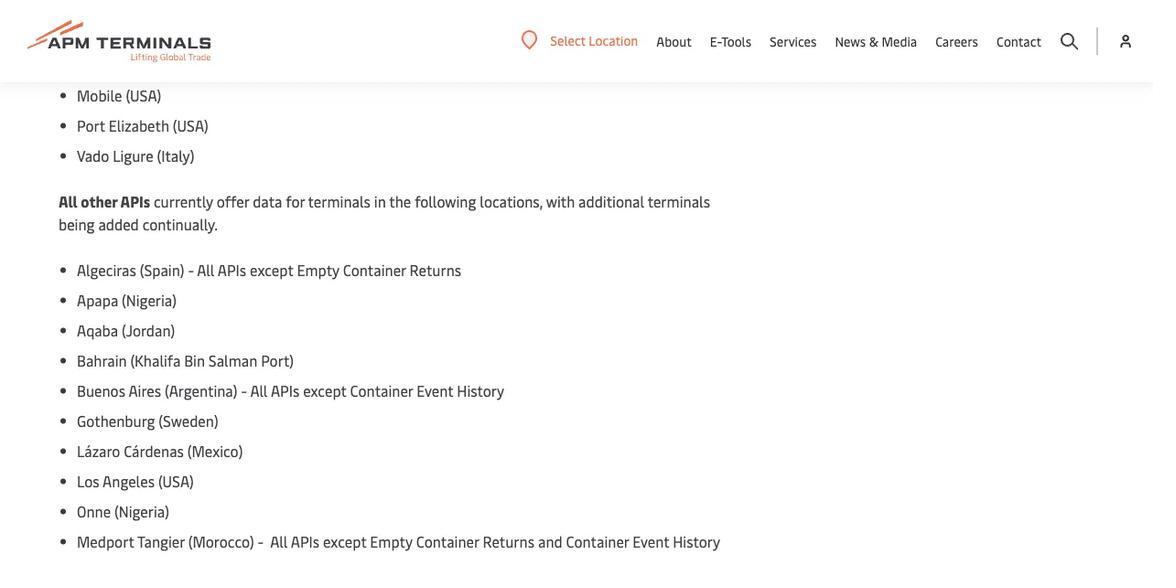 Task type: vqa. For each thing, say whether or not it's contained in the screenshot.
top switch
no



Task type: locate. For each thing, give the bounding box(es) containing it.
gothenburg (sweden) up mobile (usa)
[[77, 55, 218, 75]]

0 horizontal spatial empty
[[297, 260, 339, 280]]

all up the being
[[59, 191, 77, 211]]

(nigeria) for apapa (nigeria)
[[122, 290, 177, 310]]

careers
[[936, 32, 978, 50]]

gothenburg down buenos at the bottom
[[77, 411, 155, 431]]

apis
[[120, 191, 150, 211], [218, 260, 246, 280], [271, 381, 300, 400], [291, 532, 320, 551]]

terminals right additional
[[648, 191, 710, 211]]

0 vertical spatial (nigeria)
[[122, 290, 177, 310]]

los angeles (usa) up mobile (usa)
[[77, 25, 194, 44]]

1 vertical spatial except
[[303, 381, 347, 400]]

contact button
[[997, 0, 1042, 82]]

e-tools button
[[710, 0, 752, 82]]

(usa) up (italy)
[[173, 115, 208, 135]]

- right (spain)
[[188, 260, 194, 280]]

currently offer data for terminals in the following locations, with additional terminals being added continually.
[[59, 191, 710, 234]]

offer
[[217, 191, 249, 211]]

vado ligure (italy)
[[77, 146, 198, 165]]

0 horizontal spatial history
[[457, 381, 504, 400]]

bin
[[184, 351, 205, 370]]

0 vertical spatial empty
[[297, 260, 339, 280]]

tools
[[721, 32, 752, 50]]

port
[[77, 115, 105, 135]]

(usa)
[[158, 25, 194, 44], [126, 85, 161, 105], [173, 115, 208, 135], [158, 471, 194, 491]]

1 vertical spatial -
[[241, 381, 247, 400]]

1 vertical spatial history
[[673, 532, 720, 551]]

(mexico)
[[187, 441, 243, 461]]

angeles
[[103, 25, 155, 44], [103, 471, 155, 491]]

los up onne
[[77, 471, 99, 491]]

data
[[253, 191, 282, 211]]

0 vertical spatial history
[[457, 381, 504, 400]]

tangier
[[137, 532, 185, 551]]

select location
[[550, 32, 638, 49]]

except for (morocco) -
[[323, 532, 367, 551]]

buenos
[[77, 381, 125, 400]]

continually.
[[142, 214, 218, 234]]

(nigeria) up (jordan)
[[122, 290, 177, 310]]

1 vertical spatial gothenburg (sweden)
[[77, 411, 218, 431]]

2 los from the top
[[77, 471, 99, 491]]

2 terminals from the left
[[648, 191, 710, 211]]

1 horizontal spatial -
[[241, 381, 247, 400]]

apis down 'offer'
[[218, 260, 246, 280]]

gothenburg up mobile (usa)
[[77, 55, 155, 75]]

1 vertical spatial returns
[[483, 532, 535, 551]]

(argentina)
[[165, 381, 238, 400]]

los up mobile
[[77, 25, 99, 44]]

aires
[[129, 381, 161, 400]]

returns for medport tangier (morocco) -  all apis except empty container returns and container event history
[[483, 532, 535, 551]]

gothenburg (sweden)
[[77, 55, 218, 75], [77, 411, 218, 431]]

e-
[[710, 32, 721, 50]]

about
[[657, 32, 692, 50]]

elizabeth
[[109, 115, 169, 135]]

1 horizontal spatial history
[[673, 532, 720, 551]]

locations,
[[480, 191, 543, 211]]

los angeles (usa) up onne (nigeria)
[[77, 471, 194, 491]]

0 vertical spatial container
[[343, 260, 406, 280]]

2 vertical spatial except
[[323, 532, 367, 551]]

terminals
[[308, 191, 371, 211], [648, 191, 710, 211]]

returns
[[410, 260, 461, 280], [483, 532, 535, 551]]

media
[[882, 32, 917, 50]]

0 vertical spatial returns
[[410, 260, 461, 280]]

(nigeria) up tangier
[[114, 502, 169, 521]]

1 horizontal spatial terminals
[[648, 191, 710, 211]]

gothenburg (sweden) down the aires
[[77, 411, 218, 431]]

apapa
[[77, 290, 118, 310]]

(nigeria)
[[122, 290, 177, 310], [114, 502, 169, 521]]

1 vertical spatial empty
[[370, 532, 413, 551]]

2 (sweden) from the top
[[159, 411, 218, 431]]

1 vertical spatial (nigeria)
[[114, 502, 169, 521]]

returns left 'and container'
[[483, 532, 535, 551]]

lázaro cárdenas (mexico)
[[77, 441, 243, 461]]

cárdenas
[[124, 441, 184, 461]]

except
[[250, 260, 293, 280], [303, 381, 347, 400], [323, 532, 367, 551]]

1 horizontal spatial all
[[250, 381, 268, 400]]

0 horizontal spatial event
[[417, 381, 453, 400]]

1 vertical spatial event
[[633, 532, 669, 551]]

(sweden) down the (argentina)
[[159, 411, 218, 431]]

returns down following
[[410, 260, 461, 280]]

lázaro
[[77, 441, 120, 461]]

(usa) up port elizabeth (usa)
[[126, 85, 161, 105]]

being
[[59, 214, 95, 234]]

0 horizontal spatial returns
[[410, 260, 461, 280]]

2 angeles from the top
[[103, 471, 155, 491]]

-
[[188, 260, 194, 280], [241, 381, 247, 400]]

and container
[[538, 532, 629, 551]]

(italy)
[[157, 146, 194, 165]]

0 vertical spatial gothenburg (sweden)
[[77, 55, 218, 75]]

1 los angeles (usa) from the top
[[77, 25, 194, 44]]

for
[[286, 191, 305, 211]]

0 vertical spatial all
[[59, 191, 77, 211]]

event
[[417, 381, 453, 400], [633, 532, 669, 551]]

0 vertical spatial -
[[188, 260, 194, 280]]

- down salman
[[241, 381, 247, 400]]

1 vertical spatial los
[[77, 471, 99, 491]]

all
[[59, 191, 77, 211], [250, 381, 268, 400]]

terminals left in
[[308, 191, 371, 211]]

mobile (usa)
[[77, 85, 161, 105]]

1 horizontal spatial empty
[[370, 532, 413, 551]]

bahrain
[[77, 351, 127, 370]]

2 gothenburg (sweden) from the top
[[77, 411, 218, 431]]

(sweden) up mobile (usa)
[[159, 55, 218, 75]]

1 vertical spatial (sweden)
[[159, 411, 218, 431]]

container for (morocco) -
[[416, 532, 479, 551]]

vado
[[77, 146, 109, 165]]

1 vertical spatial all
[[250, 381, 268, 400]]

empty
[[297, 260, 339, 280], [370, 532, 413, 551]]

los angeles (usa)
[[77, 25, 194, 44], [77, 471, 194, 491]]

gothenburg
[[77, 55, 155, 75], [77, 411, 155, 431]]

0 vertical spatial los
[[77, 25, 99, 44]]

1 vertical spatial angeles
[[103, 471, 155, 491]]

1 gothenburg (sweden) from the top
[[77, 55, 218, 75]]

los
[[77, 25, 99, 44], [77, 471, 99, 491]]

all down port)
[[250, 381, 268, 400]]

0 vertical spatial except
[[250, 260, 293, 280]]

(khalifa
[[130, 351, 181, 370]]

(usa) up mobile (usa)
[[158, 25, 194, 44]]

0 vertical spatial los angeles (usa)
[[77, 25, 194, 44]]

1 vertical spatial gothenburg
[[77, 411, 155, 431]]

news & media button
[[835, 0, 917, 82]]

angeles up onne (nigeria)
[[103, 471, 155, 491]]

apapa (nigeria)
[[77, 290, 177, 310]]

with
[[546, 191, 575, 211]]

container for -
[[343, 260, 406, 280]]

onne
[[77, 502, 111, 521]]

0 vertical spatial gothenburg
[[77, 55, 155, 75]]

empty for -
[[297, 260, 339, 280]]

2 vertical spatial container
[[416, 532, 479, 551]]

added
[[98, 214, 139, 234]]

container
[[343, 260, 406, 280], [350, 381, 413, 400], [416, 532, 479, 551]]

1 vertical spatial los angeles (usa)
[[77, 471, 194, 491]]

about button
[[657, 0, 692, 82]]

e-tools
[[710, 32, 752, 50]]

0 horizontal spatial terminals
[[308, 191, 371, 211]]

history
[[457, 381, 504, 400], [673, 532, 720, 551]]

1 horizontal spatial returns
[[483, 532, 535, 551]]

(sweden)
[[159, 55, 218, 75], [159, 411, 218, 431]]

angeles up mobile (usa)
[[103, 25, 155, 44]]

0 vertical spatial (sweden)
[[159, 55, 218, 75]]

0 vertical spatial angeles
[[103, 25, 155, 44]]



Task type: describe. For each thing, give the bounding box(es) containing it.
other
[[81, 191, 118, 211]]

apis up added
[[120, 191, 150, 211]]

1 terminals from the left
[[308, 191, 371, 211]]

1 vertical spatial container
[[350, 381, 413, 400]]

bahrain (khalifa bin salman port)
[[77, 351, 294, 370]]

returns for algeciras (spain) - all apis except empty container returns
[[410, 260, 461, 280]]

empty for (morocco) -
[[370, 532, 413, 551]]

location
[[589, 32, 638, 49]]

services button
[[770, 0, 817, 82]]

1 angeles from the top
[[103, 25, 155, 44]]

(spain)
[[140, 260, 184, 280]]

aqaba (jordan)
[[77, 320, 179, 340]]

(usa) down "lázaro cárdenas (mexico)"
[[158, 471, 194, 491]]

careers button
[[936, 0, 978, 82]]

onne (nigeria)
[[77, 502, 169, 521]]

ligure
[[113, 146, 153, 165]]

0 horizontal spatial -
[[188, 260, 194, 280]]

0 horizontal spatial all
[[59, 191, 77, 211]]

&
[[869, 32, 879, 50]]

(morocco) -
[[188, 532, 264, 551]]

contact
[[997, 32, 1042, 50]]

1 horizontal spatial event
[[633, 532, 669, 551]]

services
[[770, 32, 817, 50]]

the
[[389, 191, 411, 211]]

select
[[550, 32, 586, 49]]

additional
[[579, 191, 644, 211]]

currently
[[154, 191, 213, 211]]

algeciras (spain) - all apis except empty container returns
[[77, 260, 461, 280]]

1 gothenburg from the top
[[77, 55, 155, 75]]

apis down port)
[[271, 381, 300, 400]]

(jordan)
[[122, 320, 175, 340]]

1 (sweden) from the top
[[159, 55, 218, 75]]

all other apis
[[59, 191, 150, 211]]

aqaba
[[77, 320, 118, 340]]

following
[[415, 191, 476, 211]]

except for -
[[250, 260, 293, 280]]

in
[[374, 191, 386, 211]]

news
[[835, 32, 866, 50]]

1 los from the top
[[77, 25, 99, 44]]

2 gothenburg from the top
[[77, 411, 155, 431]]

salman
[[209, 351, 257, 370]]

port elizabeth (usa)
[[77, 115, 208, 135]]

0 vertical spatial event
[[417, 381, 453, 400]]

algeciras
[[77, 260, 136, 280]]

news & media
[[835, 32, 917, 50]]

select location button
[[521, 30, 638, 50]]

port)
[[261, 351, 294, 370]]

apis right (morocco) -
[[291, 532, 320, 551]]

medport
[[77, 532, 134, 551]]

mobile
[[77, 85, 122, 105]]

medport tangier (morocco) -  all apis except empty container returns and container event history
[[77, 532, 720, 551]]

(nigeria) for onne (nigeria)
[[114, 502, 169, 521]]

2 los angeles (usa) from the top
[[77, 471, 194, 491]]

buenos aires (argentina) - all apis except container event history
[[77, 381, 504, 400]]



